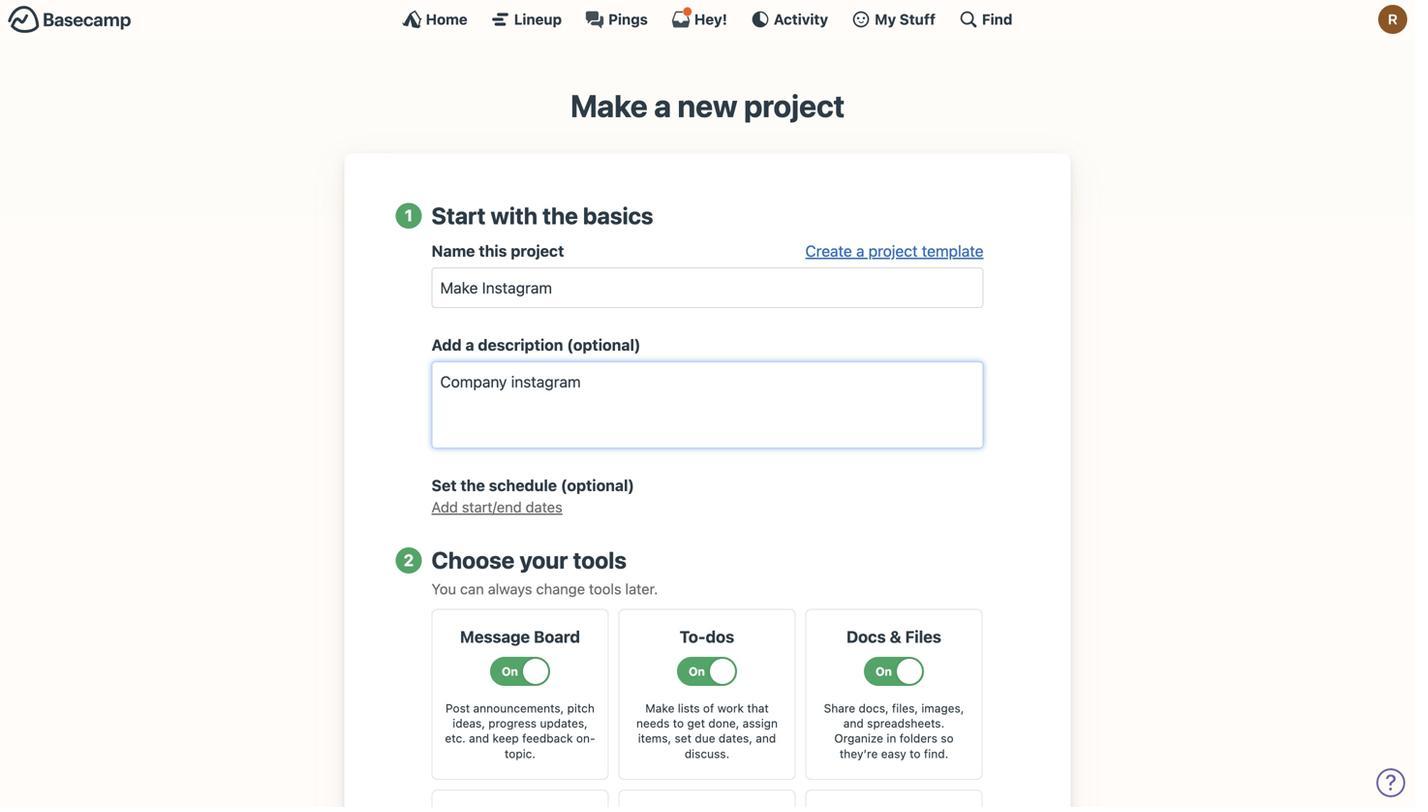 Task type: vqa. For each thing, say whether or not it's contained in the screenshot.
"create a project template" link
yes



Task type: describe. For each thing, give the bounding box(es) containing it.
your
[[520, 547, 568, 574]]

pitch
[[567, 701, 595, 715]]

Add a description (optional) text field
[[432, 362, 984, 449]]

&
[[890, 628, 902, 646]]

so
[[941, 732, 954, 745]]

progress
[[489, 717, 537, 730]]

2
[[404, 551, 414, 570]]

docs
[[847, 628, 886, 646]]

create a project template link
[[806, 242, 984, 260]]

make for make a new project
[[571, 87, 648, 124]]

images,
[[922, 701, 964, 715]]

my stuff
[[875, 11, 936, 28]]

docs,
[[859, 701, 889, 715]]

docs & files
[[847, 628, 942, 646]]

ruby image
[[1379, 5, 1408, 34]]

post
[[446, 701, 470, 715]]

hey!
[[695, 11, 727, 28]]

lineup link
[[491, 10, 562, 29]]

lineup
[[514, 11, 562, 28]]

find button
[[959, 10, 1013, 29]]

new
[[678, 87, 738, 124]]

get
[[687, 717, 705, 730]]

board
[[534, 628, 580, 646]]

1 horizontal spatial the
[[543, 202, 578, 229]]

make lists of work that needs to get done, assign items, set due dates, and discuss.
[[637, 701, 778, 760]]

pings button
[[585, 10, 648, 29]]

share
[[824, 701, 856, 715]]

choose your tools
[[432, 547, 627, 574]]

you
[[432, 581, 456, 597]]

share docs, files, images, and spreadsheets. organize in folders so they're easy to find.
[[824, 701, 964, 760]]

can
[[460, 581, 484, 597]]

message
[[460, 628, 530, 646]]

pings
[[609, 11, 648, 28]]

with
[[491, 202, 538, 229]]

dos
[[706, 628, 735, 646]]

main element
[[0, 0, 1416, 38]]

that
[[747, 701, 769, 715]]

items,
[[638, 732, 672, 745]]

make for make lists of work that needs to get done, assign items, set due dates, and discuss.
[[645, 701, 675, 715]]

feedback
[[522, 732, 573, 745]]

schedule
[[489, 476, 557, 495]]

in
[[887, 732, 897, 745]]

to inside "share docs, files, images, and spreadsheets. organize in folders so they're easy to find."
[[910, 747, 921, 760]]

project for create a project template
[[869, 242, 918, 260]]

announcements,
[[473, 701, 564, 715]]

basics
[[583, 202, 654, 229]]

needs
[[637, 717, 670, 730]]

and inside "share docs, files, images, and spreadsheets. organize in folders so they're easy to find."
[[844, 717, 864, 730]]

home
[[426, 11, 468, 28]]

(optional) for add a description (optional)
[[567, 336, 641, 354]]

they're
[[840, 747, 878, 760]]

project for name this project
[[511, 242, 564, 260]]

the inside set the schedule (optional) add start/end dates
[[461, 476, 485, 495]]

keep
[[493, 732, 519, 745]]

hey! button
[[671, 7, 727, 29]]

always
[[488, 581, 532, 597]]

a for project
[[856, 242, 865, 260]]

name this project
[[432, 242, 564, 260]]

due
[[695, 732, 716, 745]]

dates
[[526, 499, 563, 516]]

post announcements, pitch ideas, progress updates, etc. and keep feedback on- topic.
[[445, 701, 596, 760]]

organize
[[834, 732, 884, 745]]

to-
[[680, 628, 706, 646]]

make a new project
[[571, 87, 845, 124]]



Task type: locate. For each thing, give the bounding box(es) containing it.
stuff
[[900, 11, 936, 28]]

tools left the later.
[[589, 581, 622, 597]]

0 horizontal spatial and
[[469, 732, 489, 745]]

1 vertical spatial a
[[856, 242, 865, 260]]

set
[[675, 732, 692, 745]]

start with the basics
[[432, 202, 654, 229]]

project left template
[[869, 242, 918, 260]]

make inside make lists of work that needs to get done, assign items, set due dates, and discuss.
[[645, 701, 675, 715]]

spreadsheets.
[[867, 717, 945, 730]]

1 vertical spatial to
[[910, 747, 921, 760]]

lists
[[678, 701, 700, 715]]

of
[[703, 701, 714, 715]]

add start/end dates link
[[432, 499, 563, 516]]

tools up change
[[573, 547, 627, 574]]

and down assign
[[756, 732, 776, 745]]

0 vertical spatial add
[[432, 336, 462, 354]]

project down start with the basics
[[511, 242, 564, 260]]

files
[[906, 628, 942, 646]]

1 horizontal spatial project
[[744, 87, 845, 124]]

this
[[479, 242, 507, 260]]

add left description
[[432, 336, 462, 354]]

make down pings 'popup button'
[[571, 87, 648, 124]]

add inside set the schedule (optional) add start/end dates
[[432, 499, 458, 516]]

0 horizontal spatial project
[[511, 242, 564, 260]]

ideas,
[[453, 717, 485, 730]]

on-
[[576, 732, 596, 745]]

find.
[[924, 747, 949, 760]]

project
[[744, 87, 845, 124], [511, 242, 564, 260], [869, 242, 918, 260]]

template
[[922, 242, 984, 260]]

updates,
[[540, 717, 588, 730]]

1 vertical spatial tools
[[589, 581, 622, 597]]

find
[[982, 11, 1013, 28]]

files,
[[892, 701, 918, 715]]

0 vertical spatial to
[[673, 717, 684, 730]]

and
[[844, 717, 864, 730], [469, 732, 489, 745], [756, 732, 776, 745]]

name
[[432, 242, 475, 260]]

discuss.
[[685, 747, 730, 760]]

2 horizontal spatial a
[[856, 242, 865, 260]]

2 horizontal spatial project
[[869, 242, 918, 260]]

(optional) inside set the schedule (optional) add start/end dates
[[561, 476, 635, 495]]

Name this project text field
[[432, 268, 984, 308]]

a right create
[[856, 242, 865, 260]]

dates,
[[719, 732, 753, 745]]

(optional)
[[567, 336, 641, 354], [561, 476, 635, 495]]

0 vertical spatial make
[[571, 87, 648, 124]]

done,
[[709, 717, 739, 730]]

topic.
[[505, 747, 536, 760]]

1 vertical spatial the
[[461, 476, 485, 495]]

message board
[[460, 628, 580, 646]]

my
[[875, 11, 896, 28]]

0 vertical spatial tools
[[573, 547, 627, 574]]

later.
[[625, 581, 658, 597]]

start/end
[[462, 499, 522, 516]]

1 vertical spatial (optional)
[[561, 476, 635, 495]]

a for description
[[466, 336, 474, 354]]

assign
[[743, 717, 778, 730]]

etc.
[[445, 732, 466, 745]]

add down set
[[432, 499, 458, 516]]

1 add from the top
[[432, 336, 462, 354]]

0 horizontal spatial a
[[466, 336, 474, 354]]

(optional) for set the schedule (optional) add start/end dates
[[561, 476, 635, 495]]

0 horizontal spatial the
[[461, 476, 485, 495]]

1 horizontal spatial and
[[756, 732, 776, 745]]

2 vertical spatial a
[[466, 336, 474, 354]]

description
[[478, 336, 563, 354]]

make up the needs
[[645, 701, 675, 715]]

2 horizontal spatial and
[[844, 717, 864, 730]]

you can always change tools later.
[[432, 581, 658, 597]]

set the schedule (optional) add start/end dates
[[432, 476, 635, 516]]

make
[[571, 87, 648, 124], [645, 701, 675, 715]]

to inside make lists of work that needs to get done, assign items, set due dates, and discuss.
[[673, 717, 684, 730]]

1 horizontal spatial to
[[910, 747, 921, 760]]

(optional) up dates
[[561, 476, 635, 495]]

a for new
[[654, 87, 671, 124]]

home link
[[403, 10, 468, 29]]

a left description
[[466, 336, 474, 354]]

0 vertical spatial the
[[543, 202, 578, 229]]

the
[[543, 202, 578, 229], [461, 476, 485, 495]]

a left "new"
[[654, 87, 671, 124]]

to down folders
[[910, 747, 921, 760]]

and up organize
[[844, 717, 864, 730]]

and inside make lists of work that needs to get done, assign items, set due dates, and discuss.
[[756, 732, 776, 745]]

1 horizontal spatial a
[[654, 87, 671, 124]]

2 add from the top
[[432, 499, 458, 516]]

set
[[432, 476, 457, 495]]

1 vertical spatial make
[[645, 701, 675, 715]]

1 vertical spatial add
[[432, 499, 458, 516]]

and down ideas,
[[469, 732, 489, 745]]

0 horizontal spatial to
[[673, 717, 684, 730]]

1
[[405, 206, 413, 225]]

the right set
[[461, 476, 485, 495]]

create a project template
[[806, 242, 984, 260]]

and inside 'post announcements, pitch ideas, progress updates, etc. and keep feedback on- topic.'
[[469, 732, 489, 745]]

easy
[[881, 747, 907, 760]]

project down activity link
[[744, 87, 845, 124]]

folders
[[900, 732, 938, 745]]

to-dos
[[680, 628, 735, 646]]

tools
[[573, 547, 627, 574], [589, 581, 622, 597]]

my stuff button
[[852, 10, 936, 29]]

create
[[806, 242, 852, 260]]

a
[[654, 87, 671, 124], [856, 242, 865, 260], [466, 336, 474, 354]]

activity
[[774, 11, 828, 28]]

change
[[536, 581, 585, 597]]

to up the "set"
[[673, 717, 684, 730]]

0 vertical spatial (optional)
[[567, 336, 641, 354]]

switch accounts image
[[8, 5, 132, 35]]

the right with
[[543, 202, 578, 229]]

start
[[432, 202, 486, 229]]

activity link
[[751, 10, 828, 29]]

(optional) right description
[[567, 336, 641, 354]]

0 vertical spatial a
[[654, 87, 671, 124]]

work
[[718, 701, 744, 715]]

add a description (optional)
[[432, 336, 641, 354]]

choose
[[432, 547, 515, 574]]

to
[[673, 717, 684, 730], [910, 747, 921, 760]]

add
[[432, 336, 462, 354], [432, 499, 458, 516]]



